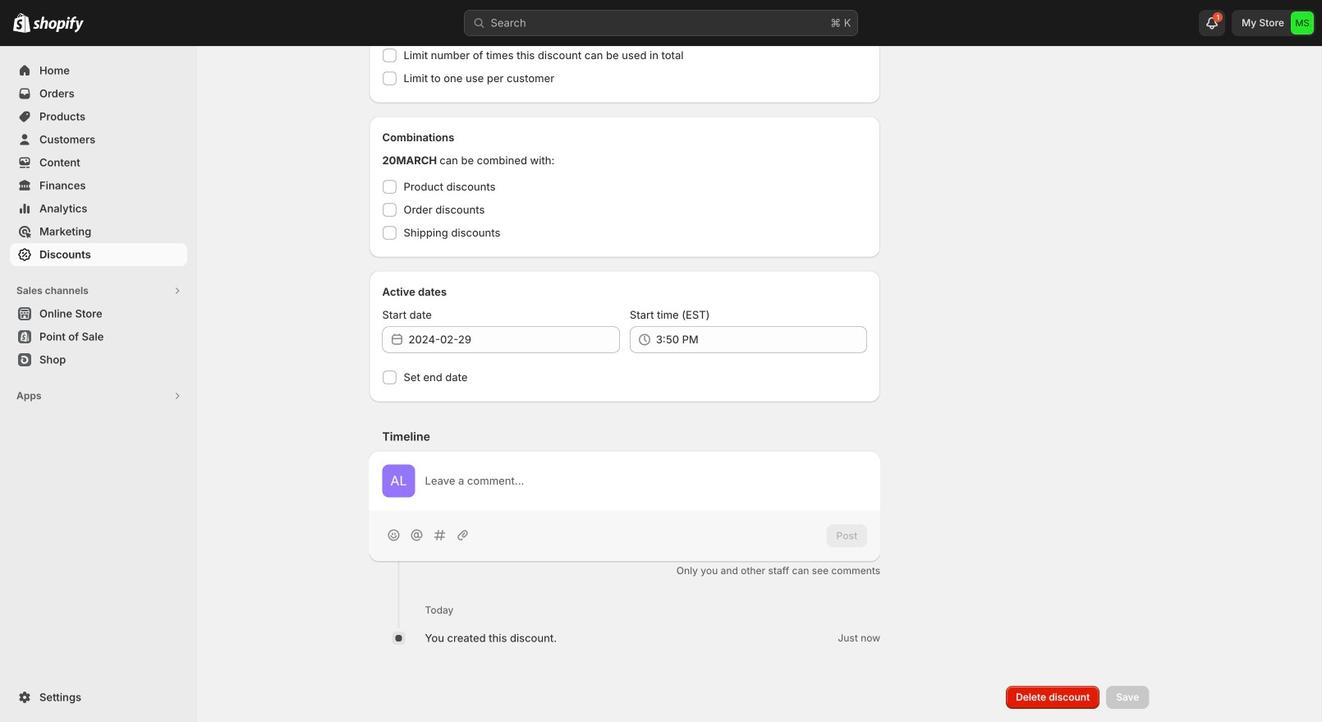 Task type: vqa. For each thing, say whether or not it's contained in the screenshot.
TEXT FIELD
no



Task type: locate. For each thing, give the bounding box(es) containing it.
shopify image
[[13, 13, 30, 33], [33, 16, 84, 33]]



Task type: describe. For each thing, give the bounding box(es) containing it.
1 horizontal spatial shopify image
[[33, 16, 84, 33]]

0 horizontal spatial shopify image
[[13, 13, 30, 33]]

avatar with initials a l image
[[382, 465, 415, 497]]

Leave a comment... text field
[[425, 473, 868, 489]]

Enter time text field
[[656, 327, 868, 353]]

my store image
[[1292, 12, 1315, 35]]

YYYY-MM-DD text field
[[409, 327, 620, 353]]



